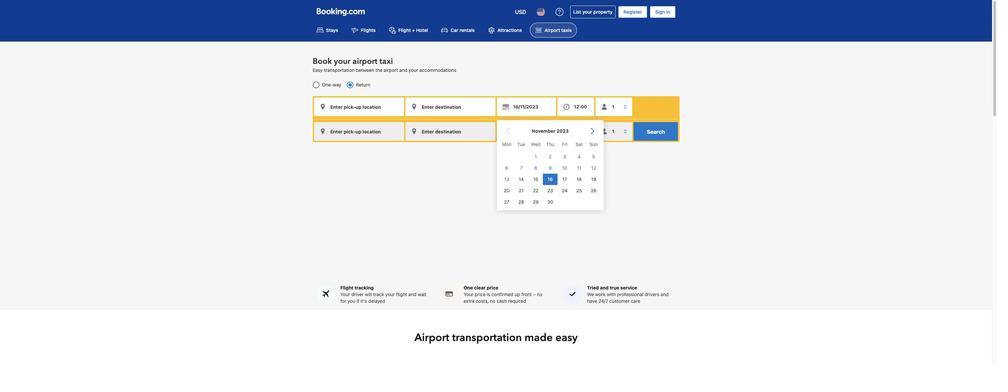Task type: locate. For each thing, give the bounding box(es) containing it.
your inside flight tracking your driver will track your flight and wait for you if it's delayed
[[385, 292, 395, 298]]

25
[[576, 188, 582, 194]]

your
[[582, 9, 592, 15], [334, 56, 351, 67], [409, 67, 418, 73], [385, 292, 395, 298]]

15 button
[[528, 174, 543, 185]]

your
[[340, 292, 350, 298], [464, 292, 473, 298]]

flight up the driver
[[340, 286, 353, 291]]

23/11/2023
[[513, 129, 539, 135]]

airport
[[353, 56, 377, 67], [384, 67, 398, 73]]

delayed
[[368, 299, 385, 305]]

0 horizontal spatial no
[[490, 299, 495, 305]]

7
[[520, 165, 522, 171]]

transportation
[[324, 67, 355, 73], [452, 331, 522, 346]]

16/11/2023 button
[[497, 98, 556, 116]]

0 vertical spatial transportation
[[324, 67, 355, 73]]

usd
[[515, 9, 526, 15]]

0 vertical spatial airport
[[545, 27, 560, 33]]

tried
[[587, 286, 599, 291]]

2
[[549, 154, 552, 160]]

tracking
[[355, 286, 374, 291]]

thu
[[546, 142, 554, 147]]

accommodations
[[419, 67, 456, 73]]

0 horizontal spatial transportation
[[324, 67, 355, 73]]

your down one
[[464, 292, 473, 298]]

27
[[504, 199, 509, 205]]

sign in
[[655, 9, 670, 15]]

1 horizontal spatial airport
[[384, 67, 398, 73]]

taxi
[[379, 56, 393, 67]]

0 vertical spatial flight
[[398, 27, 411, 33]]

airport for airport taxis
[[545, 27, 560, 33]]

22
[[533, 188, 538, 194]]

0 horizontal spatial flight
[[340, 286, 353, 291]]

customer
[[609, 299, 630, 305]]

your left the 'accommodations'
[[409, 67, 418, 73]]

and right drivers
[[661, 292, 669, 298]]

airport for airport transportation made easy
[[415, 331, 449, 346]]

0 horizontal spatial airport
[[415, 331, 449, 346]]

+
[[412, 27, 415, 33]]

29
[[533, 199, 538, 205]]

easy
[[556, 331, 578, 346]]

cash
[[497, 299, 507, 305]]

car rentals link
[[436, 23, 480, 38]]

20
[[504, 188, 510, 194]]

16 button
[[543, 174, 557, 185]]

29 button
[[528, 197, 543, 208]]

and left 'wait'
[[408, 292, 416, 298]]

1
[[535, 154, 537, 160]]

1 vertical spatial airport
[[415, 331, 449, 346]]

26
[[591, 188, 596, 194]]

flight for flight + hotel
[[398, 27, 411, 33]]

5
[[592, 154, 595, 160]]

25 button
[[572, 185, 586, 197]]

6
[[505, 165, 508, 171]]

usd button
[[511, 4, 530, 20]]

flight
[[398, 27, 411, 33], [340, 286, 353, 291]]

search
[[647, 129, 665, 135]]

17 button
[[557, 174, 572, 185]]

taxis
[[561, 27, 572, 33]]

sign
[[655, 9, 665, 15]]

no right –
[[537, 292, 542, 298]]

one-
[[322, 82, 333, 88]]

extra
[[464, 299, 475, 305]]

one
[[464, 286, 473, 291]]

one clear price your price is confirmed up front – no extra costs, no cash required
[[464, 286, 542, 305]]

your inside one clear price your price is confirmed up front – no extra costs, no cash required
[[464, 292, 473, 298]]

12
[[591, 165, 596, 171]]

is
[[487, 292, 490, 298]]

with
[[607, 292, 616, 298]]

21
[[519, 188, 524, 194]]

1 horizontal spatial flight
[[398, 27, 411, 33]]

0 vertical spatial price
[[487, 286, 498, 291]]

drivers
[[645, 292, 659, 298]]

1 vertical spatial flight
[[340, 286, 353, 291]]

rentals
[[460, 27, 475, 33]]

–
[[533, 292, 536, 298]]

12:00 button
[[558, 98, 594, 116]]

list your property
[[573, 9, 613, 15]]

no down 'is'
[[490, 299, 495, 305]]

20 button
[[499, 185, 514, 197]]

0 horizontal spatial price
[[475, 292, 486, 298]]

0 horizontal spatial airport
[[353, 56, 377, 67]]

16
[[548, 177, 553, 182]]

your right book
[[334, 56, 351, 67]]

1 horizontal spatial transportation
[[452, 331, 522, 346]]

flight inside flight tracking your driver will track your flight and wait for you if it's delayed
[[340, 286, 353, 291]]

24/7
[[599, 299, 608, 305]]

price down clear
[[475, 292, 486, 298]]

airport up the between
[[353, 56, 377, 67]]

21 button
[[514, 185, 528, 197]]

and right the
[[399, 67, 407, 73]]

one-way
[[322, 82, 341, 88]]

15
[[533, 177, 538, 182]]

flight for flight tracking your driver will track your flight and wait for you if it's delayed
[[340, 286, 353, 291]]

1 vertical spatial price
[[475, 292, 486, 298]]

9
[[549, 165, 552, 171]]

your up for
[[340, 292, 350, 298]]

work
[[595, 292, 606, 298]]

1 horizontal spatial your
[[464, 292, 473, 298]]

transportation inside book your airport taxi easy transportation between the airport and your accommodations
[[324, 67, 355, 73]]

0 vertical spatial no
[[537, 292, 542, 298]]

Enter pick-up location text field
[[314, 98, 404, 116]]

no
[[537, 292, 542, 298], [490, 299, 495, 305]]

your inside flight tracking your driver will track your flight and wait for you if it's delayed
[[340, 292, 350, 298]]

confirmed
[[492, 292, 513, 298]]

airport down the taxi
[[384, 67, 398, 73]]

0 horizontal spatial your
[[340, 292, 350, 298]]

it's
[[361, 299, 367, 305]]

tue
[[517, 142, 525, 147]]

price up 'is'
[[487, 286, 498, 291]]

driver
[[351, 292, 364, 298]]

sun
[[589, 142, 598, 147]]

1 horizontal spatial airport
[[545, 27, 560, 33]]

your right list
[[582, 9, 592, 15]]

2 your from the left
[[464, 292, 473, 298]]

way
[[333, 82, 341, 88]]

your right track
[[385, 292, 395, 298]]

flight left +
[[398, 27, 411, 33]]

1 your from the left
[[340, 292, 350, 298]]

sat
[[576, 142, 583, 147]]



Task type: describe. For each thing, give the bounding box(es) containing it.
24
[[562, 188, 567, 194]]

10
[[562, 165, 567, 171]]

13
[[504, 177, 509, 182]]

1 horizontal spatial no
[[537, 292, 542, 298]]

1 vertical spatial airport
[[384, 67, 398, 73]]

attractions link
[[483, 23, 527, 38]]

stays link
[[311, 23, 344, 38]]

november 2023
[[532, 128, 569, 134]]

23/11/2023 button
[[497, 122, 556, 141]]

17
[[562, 177, 567, 182]]

airport taxis
[[545, 27, 572, 33]]

flights
[[361, 27, 376, 33]]

sign in link
[[650, 6, 676, 18]]

24 button
[[557, 185, 572, 197]]

up
[[515, 292, 520, 298]]

book your airport taxi easy transportation between the airport and your accommodations
[[313, 56, 456, 73]]

16/11/2023
[[513, 104, 538, 110]]

14
[[519, 177, 524, 182]]

list
[[573, 9, 581, 15]]

30 button
[[543, 197, 557, 208]]

car rentals
[[451, 27, 475, 33]]

mon
[[502, 142, 511, 147]]

0 vertical spatial airport
[[353, 56, 377, 67]]

airport taxis link
[[530, 23, 577, 38]]

booking.com online hotel reservations image
[[317, 8, 365, 16]]

and up work
[[600, 286, 609, 291]]

november
[[532, 128, 555, 134]]

18
[[577, 177, 582, 182]]

wait
[[418, 292, 427, 298]]

list your property link
[[570, 6, 616, 18]]

in
[[666, 9, 670, 15]]

18 button
[[572, 174, 586, 185]]

26 button
[[586, 185, 601, 197]]

property
[[594, 9, 613, 15]]

track
[[373, 292, 384, 298]]

1 vertical spatial transportation
[[452, 331, 522, 346]]

and inside book your airport taxi easy transportation between the airport and your accommodations
[[399, 67, 407, 73]]

19
[[591, 177, 596, 182]]

1 vertical spatial no
[[490, 299, 495, 305]]

service
[[620, 286, 637, 291]]

search button
[[634, 122, 678, 141]]

28
[[518, 199, 524, 205]]

for
[[340, 299, 346, 305]]

easy
[[313, 67, 323, 73]]

3
[[563, 154, 566, 160]]

front
[[521, 292, 532, 298]]

attractions
[[498, 27, 522, 33]]

register link
[[618, 6, 647, 18]]

Enter destination text field
[[405, 98, 495, 116]]

if
[[357, 299, 359, 305]]

and inside flight tracking your driver will track your flight and wait for you if it's delayed
[[408, 292, 416, 298]]

30
[[547, 199, 553, 205]]

11
[[577, 165, 581, 171]]

flight
[[396, 292, 407, 298]]

wed
[[531, 142, 540, 147]]

between
[[356, 67, 374, 73]]

19 button
[[586, 174, 601, 185]]

the
[[376, 67, 383, 73]]

flights link
[[346, 23, 381, 38]]

flight + hotel link
[[384, 23, 433, 38]]

tried and true service we work with professional drivers and have 24/7 customer care
[[587, 286, 669, 305]]

have
[[587, 299, 597, 305]]

8
[[534, 165, 537, 171]]

hotel
[[416, 27, 428, 33]]

23
[[547, 188, 553, 194]]

professional
[[617, 292, 643, 298]]

made
[[525, 331, 553, 346]]

1 horizontal spatial price
[[487, 286, 498, 291]]

2023
[[556, 128, 569, 134]]

fri
[[562, 142, 567, 147]]

22 button
[[528, 185, 543, 197]]

register
[[624, 9, 642, 15]]

stays
[[326, 27, 338, 33]]



Task type: vqa. For each thing, say whether or not it's contained in the screenshot.
24-hour front desk
no



